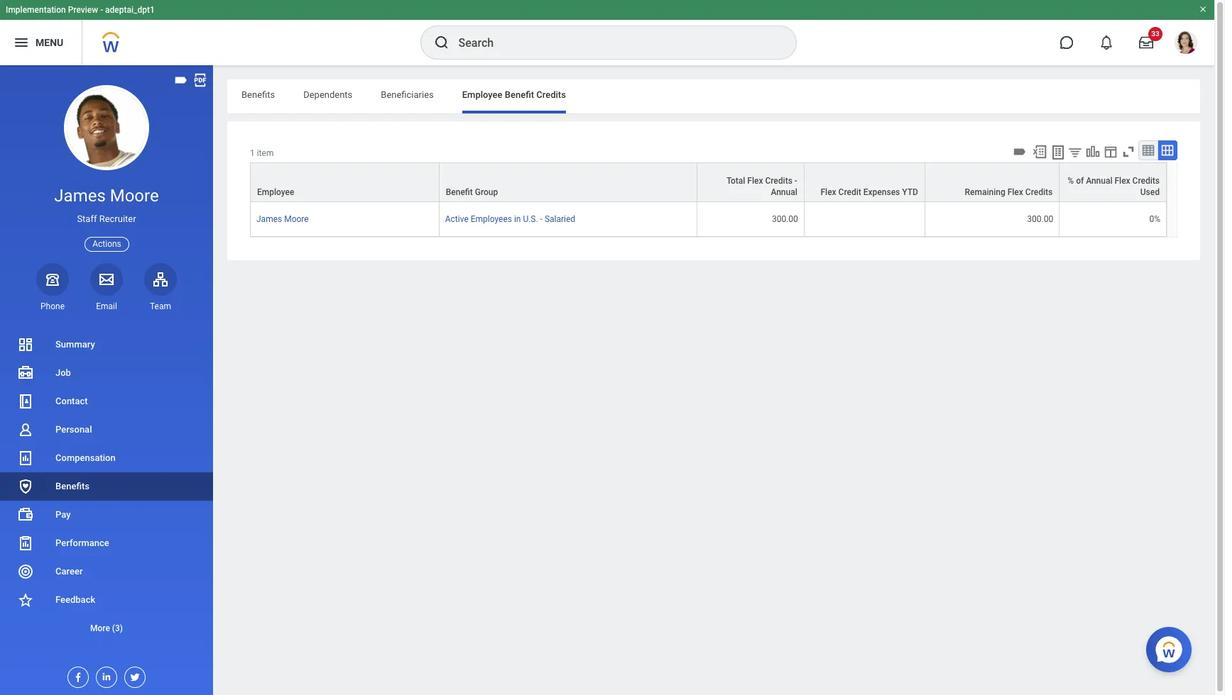 Task type: locate. For each thing, give the bounding box(es) containing it.
0 horizontal spatial annual
[[771, 188, 797, 197]]

contact image
[[17, 393, 34, 410]]

- inside menu banner
[[100, 5, 103, 15]]

employee benefit credits
[[462, 89, 566, 100]]

notifications large image
[[1099, 36, 1114, 50]]

- right u.s.
[[540, 215, 543, 224]]

dependents
[[303, 89, 352, 100]]

moore down "employee" 'popup button'
[[284, 215, 309, 224]]

group
[[475, 188, 498, 197]]

1 vertical spatial james
[[256, 215, 282, 224]]

implementation
[[6, 5, 66, 15]]

- right the total
[[795, 176, 797, 186]]

0 horizontal spatial employee
[[257, 188, 294, 197]]

employee inside 'popup button'
[[257, 188, 294, 197]]

cell
[[804, 202, 925, 237]]

feedback link
[[0, 587, 213, 615]]

total flex credits - annual button
[[697, 163, 804, 202]]

james inside james moore link
[[256, 215, 282, 224]]

credits inside total flex credits - annual
[[765, 176, 792, 186]]

pay image
[[17, 507, 34, 524]]

0 vertical spatial -
[[100, 5, 103, 15]]

1 horizontal spatial tag image
[[1012, 144, 1028, 160]]

summary link
[[0, 331, 213, 359]]

personal link
[[0, 416, 213, 445]]

0 vertical spatial annual
[[1086, 176, 1112, 186]]

0 horizontal spatial james moore
[[54, 186, 159, 206]]

tag image left view printable version (pdf) image
[[173, 72, 189, 88]]

0 horizontal spatial james
[[54, 186, 106, 206]]

0 horizontal spatial benefits
[[55, 481, 89, 492]]

career image
[[17, 564, 34, 581]]

row
[[250, 163, 1167, 202], [250, 202, 1167, 237]]

click to view/edit grid preferences image
[[1103, 144, 1118, 160]]

1 horizontal spatial employee
[[462, 89, 502, 100]]

2 300.00 from the left
[[1027, 215, 1053, 224]]

employee
[[462, 89, 502, 100], [257, 188, 294, 197]]

moore up recruiter
[[110, 186, 159, 206]]

personal image
[[17, 422, 34, 439]]

remaining flex credits
[[965, 188, 1053, 197]]

job link
[[0, 359, 213, 388]]

flex left credit at top
[[821, 188, 836, 197]]

2 horizontal spatial -
[[795, 176, 797, 186]]

0 horizontal spatial benefit
[[446, 188, 473, 197]]

flex right remaining
[[1007, 188, 1023, 197]]

flex down fullscreen icon
[[1115, 176, 1130, 186]]

0 vertical spatial moore
[[110, 186, 159, 206]]

flex credit expenses ytd
[[821, 188, 918, 197]]

table image
[[1141, 143, 1155, 158]]

james
[[54, 186, 106, 206], [256, 215, 282, 224]]

tag image left export to excel icon
[[1012, 144, 1028, 160]]

1 horizontal spatial annual
[[1086, 176, 1112, 186]]

0 horizontal spatial -
[[100, 5, 103, 15]]

1
[[250, 148, 255, 158]]

benefit
[[505, 89, 534, 100], [446, 188, 473, 197]]

select to filter grid data image
[[1067, 145, 1083, 160]]

1 horizontal spatial moore
[[284, 215, 309, 224]]

1 vertical spatial -
[[795, 176, 797, 186]]

james moore up staff recruiter
[[54, 186, 159, 206]]

300.00
[[772, 215, 798, 224], [1027, 215, 1053, 224]]

contact link
[[0, 388, 213, 416]]

pay link
[[0, 501, 213, 530]]

recruiter
[[99, 214, 136, 225]]

300.00 down total flex credits - annual
[[772, 215, 798, 224]]

list
[[0, 331, 213, 643]]

0 vertical spatial benefit
[[505, 89, 534, 100]]

feedback
[[55, 595, 95, 606]]

(3)
[[112, 624, 123, 634]]

james moore down the item
[[256, 215, 309, 224]]

benefits up pay
[[55, 481, 89, 492]]

active employees in u.s. - salaried link
[[445, 212, 575, 224]]

benefits up 1 item
[[241, 89, 275, 100]]

1 vertical spatial benefits
[[55, 481, 89, 492]]

phone image
[[43, 271, 62, 288]]

credits
[[536, 89, 566, 100], [765, 176, 792, 186], [1132, 176, 1160, 186], [1025, 188, 1053, 197]]

- inside total flex credits - annual
[[795, 176, 797, 186]]

flex
[[747, 176, 763, 186], [1115, 176, 1130, 186], [821, 188, 836, 197], [1007, 188, 1023, 197]]

performance image
[[17, 535, 34, 552]]

email button
[[90, 263, 123, 312]]

1 horizontal spatial benefits
[[241, 89, 275, 100]]

1 horizontal spatial james moore
[[256, 215, 309, 224]]

0 horizontal spatial 300.00
[[772, 215, 798, 224]]

phone james moore element
[[36, 301, 69, 312]]

performance
[[55, 538, 109, 549]]

tab list
[[227, 80, 1200, 114]]

benefits
[[241, 89, 275, 100], [55, 481, 89, 492]]

remaining
[[965, 188, 1005, 197]]

menu button
[[0, 20, 82, 65]]

1 vertical spatial employee
[[257, 188, 294, 197]]

expand table image
[[1160, 143, 1175, 158]]

james up the staff on the left top of page
[[54, 186, 106, 206]]

flex inside % of annual flex credits used
[[1115, 176, 1130, 186]]

flex right the total
[[747, 176, 763, 186]]

james moore inside navigation pane region
[[54, 186, 159, 206]]

tab list containing benefits
[[227, 80, 1200, 114]]

1 row from the top
[[250, 163, 1167, 202]]

Search Workday  search field
[[458, 27, 767, 58]]

2 vertical spatial -
[[540, 215, 543, 224]]

benefit group
[[446, 188, 498, 197]]

1 horizontal spatial -
[[540, 215, 543, 224]]

navigation pane region
[[0, 65, 213, 696]]

credits inside remaining flex credits popup button
[[1025, 188, 1053, 197]]

compensation
[[55, 453, 116, 464]]

- right preview
[[100, 5, 103, 15]]

personal
[[55, 425, 92, 435]]

annual
[[1086, 176, 1112, 186], [771, 188, 797, 197]]

search image
[[433, 34, 450, 51]]

linkedin image
[[97, 668, 112, 683]]

career link
[[0, 558, 213, 587]]

benefits inside tab list
[[241, 89, 275, 100]]

twitter image
[[125, 668, 141, 684]]

james moore
[[54, 186, 159, 206], [256, 215, 309, 224]]

1 horizontal spatial 300.00
[[1027, 215, 1053, 224]]

2 row from the top
[[250, 202, 1167, 237]]

0 horizontal spatial moore
[[110, 186, 159, 206]]

implementation preview -   adeptai_dpt1
[[6, 5, 155, 15]]

pay
[[55, 510, 71, 521]]

moore
[[110, 186, 159, 206], [284, 215, 309, 224]]

feedback image
[[17, 592, 34, 609]]

career
[[55, 567, 83, 577]]

% of annual flex credits used button
[[1060, 163, 1166, 202]]

0 vertical spatial james moore
[[54, 186, 159, 206]]

0 vertical spatial tag image
[[173, 72, 189, 88]]

contact
[[55, 396, 88, 407]]

0 vertical spatial benefits
[[241, 89, 275, 100]]

inbox large image
[[1139, 36, 1153, 50]]

summary image
[[17, 337, 34, 354]]

300.00 down "remaining flex credits"
[[1027, 215, 1053, 224]]

0 horizontal spatial tag image
[[173, 72, 189, 88]]

job
[[55, 368, 71, 379]]

1 horizontal spatial benefit
[[505, 89, 534, 100]]

ytd
[[902, 188, 918, 197]]

team
[[150, 302, 171, 312]]

-
[[100, 5, 103, 15], [795, 176, 797, 186], [540, 215, 543, 224]]

1 vertical spatial james moore
[[256, 215, 309, 224]]

export to excel image
[[1032, 144, 1047, 160]]

james down the item
[[256, 215, 282, 224]]

1 vertical spatial tag image
[[1012, 144, 1028, 160]]

0 vertical spatial employee
[[462, 89, 502, 100]]

expand/collapse chart image
[[1085, 144, 1101, 160]]

remaining flex credits button
[[925, 163, 1059, 202]]

1 horizontal spatial james
[[256, 215, 282, 224]]

employee for employee benefit credits
[[462, 89, 502, 100]]

compensation image
[[17, 450, 34, 467]]

view printable version (pdf) image
[[192, 72, 208, 88]]

annual right "of"
[[1086, 176, 1112, 186]]

employee for employee
[[257, 188, 294, 197]]

toolbar
[[1010, 141, 1177, 163]]

credits inside tab list
[[536, 89, 566, 100]]

annual left credit at top
[[771, 188, 797, 197]]

moore inside navigation pane region
[[110, 186, 159, 206]]

tag image
[[173, 72, 189, 88], [1012, 144, 1028, 160]]

1 vertical spatial benefit
[[446, 188, 473, 197]]

1 vertical spatial annual
[[771, 188, 797, 197]]

0 vertical spatial james
[[54, 186, 106, 206]]



Task type: describe. For each thing, give the bounding box(es) containing it.
in
[[514, 215, 521, 224]]

row containing james moore
[[250, 202, 1167, 237]]

team james moore element
[[144, 301, 177, 312]]

33 button
[[1131, 27, 1163, 58]]

justify image
[[13, 34, 30, 51]]

flex inside total flex credits - annual
[[747, 176, 763, 186]]

more (3)
[[90, 624, 123, 634]]

credits for remaining flex credits
[[1025, 188, 1053, 197]]

facebook image
[[68, 668, 84, 684]]

benefit inside tab list
[[505, 89, 534, 100]]

more
[[90, 624, 110, 634]]

performance link
[[0, 530, 213, 558]]

%
[[1068, 176, 1074, 186]]

of
[[1076, 176, 1084, 186]]

benefits image
[[17, 479, 34, 496]]

view team image
[[152, 271, 169, 288]]

row containing total flex credits - annual
[[250, 163, 1167, 202]]

annual inside total flex credits - annual
[[771, 188, 797, 197]]

0%
[[1149, 215, 1160, 224]]

% of annual flex credits used
[[1068, 176, 1160, 197]]

total
[[726, 176, 745, 186]]

employee button
[[251, 163, 439, 202]]

email james moore element
[[90, 301, 123, 312]]

credits for total flex credits - annual
[[765, 176, 792, 186]]

fullscreen image
[[1121, 144, 1136, 160]]

flex inside flex credit expenses ytd popup button
[[821, 188, 836, 197]]

team link
[[144, 263, 177, 312]]

item
[[257, 148, 274, 158]]

benefit group button
[[439, 163, 697, 202]]

actions button
[[85, 237, 129, 252]]

staff recruiter
[[77, 214, 136, 225]]

compensation link
[[0, 445, 213, 473]]

more (3) button
[[0, 615, 213, 643]]

job image
[[17, 365, 34, 382]]

phone button
[[36, 263, 69, 312]]

mail image
[[98, 271, 115, 288]]

more (3) button
[[0, 621, 213, 638]]

james moore link
[[256, 212, 309, 224]]

summary
[[55, 339, 95, 350]]

tag image for export to excel icon
[[1012, 144, 1028, 160]]

benefit inside popup button
[[446, 188, 473, 197]]

33
[[1151, 30, 1159, 38]]

credits inside % of annual flex credits used
[[1132, 176, 1160, 186]]

1 vertical spatial moore
[[284, 215, 309, 224]]

profile logan mcneil image
[[1175, 31, 1197, 57]]

expenses
[[863, 188, 900, 197]]

flex credit expenses ytd button
[[804, 163, 925, 202]]

menu
[[36, 37, 63, 48]]

flex inside remaining flex credits popup button
[[1007, 188, 1023, 197]]

staff
[[77, 214, 97, 225]]

james inside navigation pane region
[[54, 186, 106, 206]]

u.s.
[[523, 215, 538, 224]]

tag image for view printable version (pdf) image
[[173, 72, 189, 88]]

salaried
[[545, 215, 575, 224]]

active
[[445, 215, 469, 224]]

used
[[1140, 188, 1160, 197]]

annual inside % of annual flex credits used
[[1086, 176, 1112, 186]]

export to worksheets image
[[1050, 144, 1067, 161]]

benefits link
[[0, 473, 213, 501]]

list containing summary
[[0, 331, 213, 643]]

employees
[[471, 215, 512, 224]]

credit
[[838, 188, 861, 197]]

credits for employee benefit credits
[[536, 89, 566, 100]]

actions
[[92, 239, 121, 249]]

active employees in u.s. - salaried
[[445, 215, 575, 224]]

email
[[96, 302, 117, 312]]

phone
[[40, 302, 65, 312]]

total flex credits - annual
[[726, 176, 797, 197]]

adeptai_dpt1
[[105, 5, 155, 15]]

benefits inside list
[[55, 481, 89, 492]]

menu banner
[[0, 0, 1214, 65]]

close environment banner image
[[1199, 5, 1207, 13]]

1 item
[[250, 148, 274, 158]]

preview
[[68, 5, 98, 15]]

1 300.00 from the left
[[772, 215, 798, 224]]

beneficiaries
[[381, 89, 434, 100]]



Task type: vqa. For each thing, say whether or not it's contained in the screenshot.
main content
no



